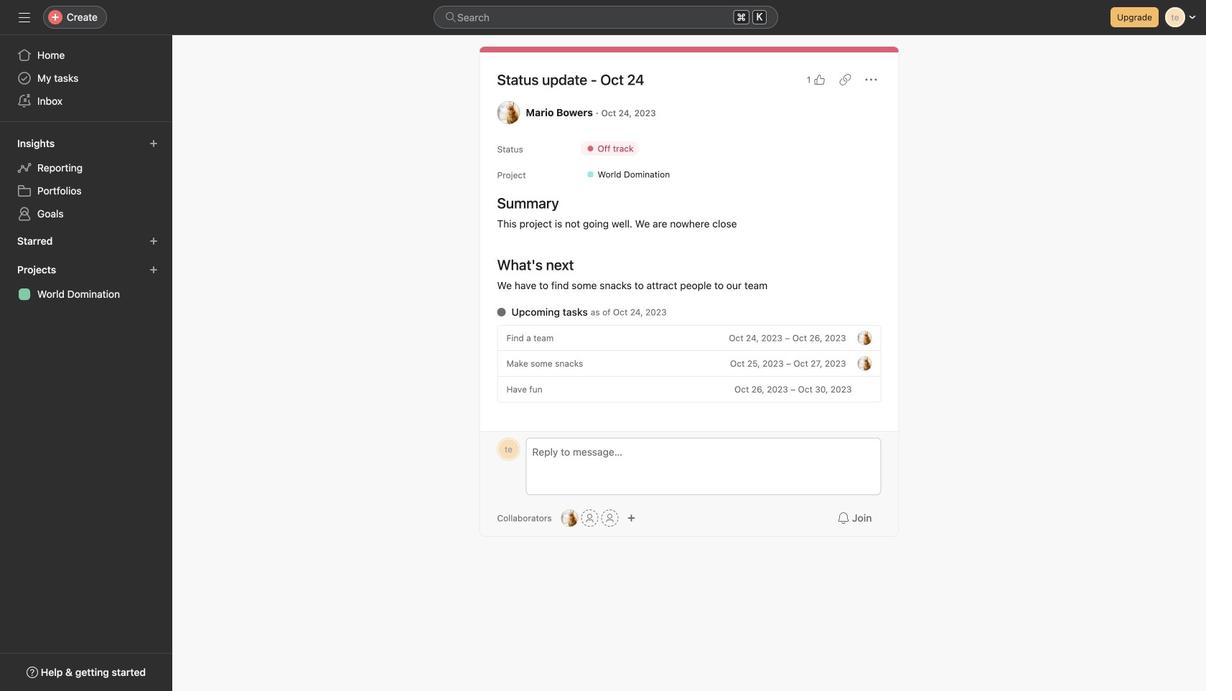 Task type: vqa. For each thing, say whether or not it's contained in the screenshot.
PROJECTS Element
yes



Task type: locate. For each thing, give the bounding box(es) containing it.
hide sidebar image
[[19, 11, 30, 23]]

global element
[[0, 35, 172, 121]]

add items to starred image
[[149, 237, 158, 246]]

new project or portfolio image
[[149, 266, 158, 274]]

add or remove collaborators image
[[627, 514, 636, 523]]

insights element
[[0, 131, 172, 228]]

None field
[[434, 6, 778, 29]]

1 like. click to like this task image
[[814, 74, 825, 85]]



Task type: describe. For each thing, give the bounding box(es) containing it.
add or remove collaborators image
[[561, 510, 579, 527]]

projects element
[[0, 257, 172, 309]]

new insights image
[[149, 139, 158, 148]]

copy link image
[[840, 74, 851, 85]]

Search tasks, projects, and more text field
[[434, 6, 778, 29]]



